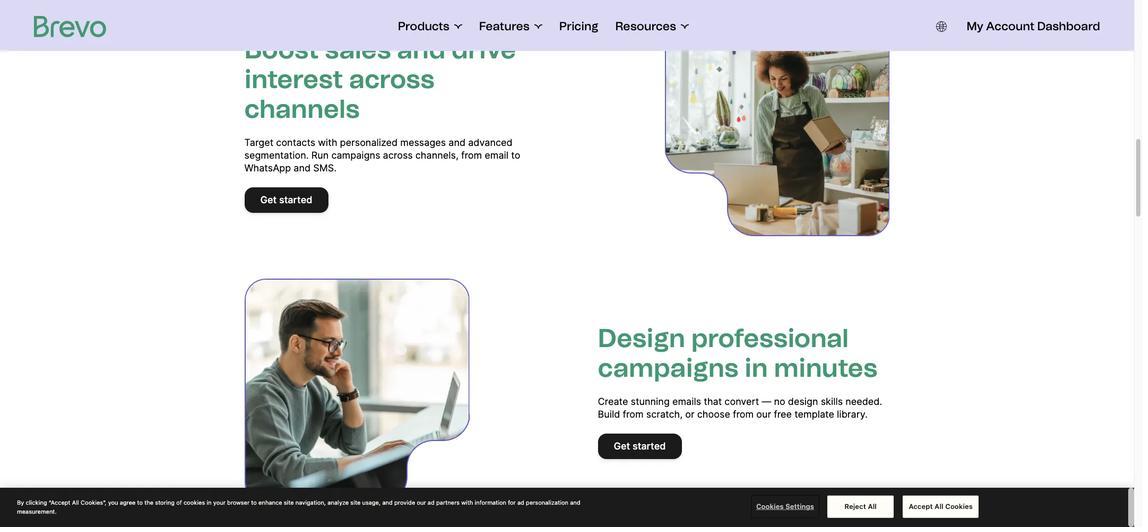 Task type: vqa. For each thing, say whether or not it's contained in the screenshot.
Sign up 'Button'
no



Task type: locate. For each thing, give the bounding box(es) containing it.
navigation,
[[296, 499, 326, 506]]

campaigns down personalized
[[332, 150, 380, 161]]

1 ad from the left
[[428, 499, 435, 506]]

0 vertical spatial get started
[[260, 194, 312, 205]]

1 horizontal spatial cookies
[[946, 502, 973, 511]]

with up "run"
[[318, 137, 337, 148]]

site left usage,
[[351, 499, 361, 506]]

0 horizontal spatial to
[[137, 499, 143, 506]]

and up channels, at the top of the page
[[449, 137, 466, 148]]

site
[[284, 499, 294, 506], [351, 499, 361, 506]]

build
[[598, 409, 620, 420]]

2 horizontal spatial from
[[733, 409, 754, 420]]

skills
[[821, 396, 843, 407]]

in up convert
[[745, 353, 768, 383]]

1 vertical spatial our
[[417, 499, 426, 506]]

1 horizontal spatial with
[[462, 499, 473, 506]]

get started button
[[245, 187, 328, 213], [598, 434, 682, 459]]

our down — no
[[757, 409, 772, 420]]

usage,
[[362, 499, 381, 506]]

or
[[686, 409, 695, 420]]

our inside create stunning emails that convert — no design skills needed. build from scratch, or choose from our free template library.
[[757, 409, 772, 420]]

measurement.
[[17, 508, 57, 515]]

from down stunning
[[623, 409, 644, 420]]

1 horizontal spatial get started button
[[598, 434, 682, 459]]

0 horizontal spatial get started
[[260, 194, 312, 205]]

interest
[[245, 64, 343, 95]]

random image
[[665, 11, 890, 236], [245, 279, 470, 504]]

2 horizontal spatial to
[[511, 150, 521, 161]]

across inside target contacts with personalized messages and advanced segmentation. run campaigns across channels, from email to whatsapp and sms.
[[383, 150, 413, 161]]

0 horizontal spatial our
[[417, 499, 426, 506]]

get started
[[260, 194, 312, 205], [614, 441, 666, 452]]

all right reject
[[868, 502, 877, 511]]

1 horizontal spatial random image
[[665, 11, 890, 236]]

0 vertical spatial with
[[318, 137, 337, 148]]

to right the browser
[[251, 499, 257, 506]]

in left your
[[207, 499, 212, 506]]

account
[[987, 19, 1035, 33]]

ad left partners in the bottom left of the page
[[428, 499, 435, 506]]

1 vertical spatial in
[[207, 499, 212, 506]]

by
[[17, 499, 24, 506]]

cookies
[[757, 502, 784, 511], [946, 502, 973, 511]]

all right accept
[[935, 502, 944, 511]]

1 vertical spatial get started
[[614, 441, 666, 452]]

get started for boost sales and drive interest across channels
[[260, 194, 312, 205]]

campaigns up stunning
[[598, 353, 739, 383]]

1 horizontal spatial site
[[351, 499, 361, 506]]

ad right for
[[518, 499, 525, 506]]

provide
[[395, 499, 415, 506]]

run
[[312, 150, 329, 161]]

enhance
[[259, 499, 282, 506]]

— no
[[762, 396, 786, 407]]

across
[[349, 64, 435, 95], [383, 150, 413, 161]]

create stunning emails that convert — no design skills needed. build from scratch, or choose from our free template library.
[[598, 396, 883, 420]]

0 vertical spatial random image
[[665, 11, 890, 236]]

design
[[788, 396, 819, 407]]

browser
[[227, 499, 250, 506]]

cookies settings
[[757, 502, 815, 511]]

all for accept all cookies
[[935, 502, 944, 511]]

2 cookies from the left
[[946, 502, 973, 511]]

my account dashboard link
[[967, 19, 1101, 34]]

0 vertical spatial across
[[349, 64, 435, 95]]

channels,
[[416, 150, 459, 161]]

free
[[774, 409, 792, 420]]

from down advanced
[[461, 150, 482, 161]]

1 horizontal spatial campaigns
[[598, 353, 739, 383]]

get down build
[[614, 441, 630, 452]]

get for design professional campaigns in minutes
[[614, 441, 630, 452]]

with inside target contacts with personalized messages and advanced segmentation. run campaigns across channels, from email to whatsapp and sms.
[[318, 137, 337, 148]]

1 vertical spatial started
[[633, 441, 666, 452]]

from
[[461, 150, 482, 161], [623, 409, 644, 420], [733, 409, 754, 420]]

0 horizontal spatial all
[[72, 499, 79, 506]]

1 vertical spatial get started button
[[598, 434, 682, 459]]

and
[[397, 34, 446, 65], [449, 137, 466, 148], [294, 162, 311, 174], [383, 499, 393, 506], [570, 499, 581, 506]]

cookies right accept
[[946, 502, 973, 511]]

1 horizontal spatial our
[[757, 409, 772, 420]]

1 vertical spatial get
[[614, 441, 630, 452]]

0 horizontal spatial random image
[[245, 279, 470, 504]]

0 horizontal spatial from
[[461, 150, 482, 161]]

stunning
[[631, 396, 670, 407]]

all
[[72, 499, 79, 506], [868, 502, 877, 511], [935, 502, 944, 511]]

get started button down 'scratch,'
[[598, 434, 682, 459]]

0 vertical spatial get started button
[[245, 187, 328, 213]]

1 horizontal spatial get
[[614, 441, 630, 452]]

0 vertical spatial in
[[745, 353, 768, 383]]

get started button down whatsapp
[[245, 187, 328, 213]]

0 vertical spatial campaigns
[[332, 150, 380, 161]]

2 site from the left
[[351, 499, 361, 506]]

cookies",
[[81, 499, 106, 506]]

1 vertical spatial campaigns
[[598, 353, 739, 383]]

advanced
[[468, 137, 513, 148]]

get for boost sales and drive interest across channels
[[260, 194, 277, 205]]

1 site from the left
[[284, 499, 294, 506]]

started down whatsapp
[[279, 194, 312, 205]]

to
[[511, 150, 521, 161], [137, 499, 143, 506], [251, 499, 257, 506]]

1 horizontal spatial get started
[[614, 441, 666, 452]]

get
[[260, 194, 277, 205], [614, 441, 630, 452]]

0 vertical spatial our
[[757, 409, 772, 420]]

in
[[745, 353, 768, 383], [207, 499, 212, 506]]

all right ""accept"
[[72, 499, 79, 506]]

messages
[[401, 137, 446, 148]]

and down products
[[397, 34, 446, 65]]

accept
[[909, 502, 933, 511]]

to left the
[[137, 499, 143, 506]]

ad
[[428, 499, 435, 506], [518, 499, 525, 506]]

get started button for boost sales and drive interest across channels
[[245, 187, 328, 213]]

campaigns
[[332, 150, 380, 161], [598, 353, 739, 383]]

get started down whatsapp
[[260, 194, 312, 205]]

get down whatsapp
[[260, 194, 277, 205]]

boost sales and drive interest across channels
[[245, 34, 516, 124]]

by clicking "accept all cookies", you agree to the storing of cookies in your browser to enhance site navigation, analyze site usage, and provide our ad partners with information for ad personalization and measurement.
[[17, 499, 581, 515]]

0 horizontal spatial get started button
[[245, 187, 328, 213]]

started
[[279, 194, 312, 205], [633, 441, 666, 452]]

get started down 'scratch,'
[[614, 441, 666, 452]]

started for design professional campaigns in minutes
[[633, 441, 666, 452]]

0 horizontal spatial campaigns
[[332, 150, 380, 161]]

to right 'email'
[[511, 150, 521, 161]]

0 horizontal spatial in
[[207, 499, 212, 506]]

1 vertical spatial across
[[383, 150, 413, 161]]

0 horizontal spatial get
[[260, 194, 277, 205]]

in inside design professional campaigns in minutes
[[745, 353, 768, 383]]

1 horizontal spatial ad
[[518, 499, 525, 506]]

0 horizontal spatial started
[[279, 194, 312, 205]]

reject all
[[845, 502, 877, 511]]

0 horizontal spatial ad
[[428, 499, 435, 506]]

whatsapp
[[245, 162, 291, 174]]

emails
[[673, 396, 702, 407]]

get started button for design professional campaigns in minutes
[[598, 434, 682, 459]]

with
[[318, 137, 337, 148], [462, 499, 473, 506]]

our
[[757, 409, 772, 420], [417, 499, 426, 506]]

sms.
[[313, 162, 337, 174]]

2 horizontal spatial all
[[935, 502, 944, 511]]

accept all cookies button
[[903, 496, 979, 518]]

and right usage,
[[383, 499, 393, 506]]

0 horizontal spatial site
[[284, 499, 294, 506]]

with right partners in the bottom left of the page
[[462, 499, 473, 506]]

cookies
[[184, 499, 205, 506]]

1 horizontal spatial in
[[745, 353, 768, 383]]

0 horizontal spatial with
[[318, 137, 337, 148]]

1 vertical spatial random image
[[245, 279, 470, 504]]

cookies left settings
[[757, 502, 784, 511]]

site right enhance
[[284, 499, 294, 506]]

the
[[145, 499, 154, 506]]

professional
[[692, 323, 849, 354]]

design professional campaigns in minutes
[[598, 323, 878, 383]]

1 horizontal spatial all
[[868, 502, 877, 511]]

1 horizontal spatial started
[[633, 441, 666, 452]]

channels
[[245, 93, 360, 124]]

1 vertical spatial with
[[462, 499, 473, 506]]

our right provide
[[417, 499, 426, 506]]

started down 'scratch,'
[[633, 441, 666, 452]]

0 horizontal spatial cookies
[[757, 502, 784, 511]]

brevo image
[[34, 16, 106, 37]]

1 cookies from the left
[[757, 502, 784, 511]]

0 vertical spatial get
[[260, 194, 277, 205]]

0 vertical spatial started
[[279, 194, 312, 205]]

from down convert
[[733, 409, 754, 420]]



Task type: describe. For each thing, give the bounding box(es) containing it.
pricing
[[560, 19, 599, 33]]

dashboard
[[1038, 19, 1101, 33]]

email
[[485, 150, 509, 161]]

design
[[598, 323, 686, 354]]

2 ad from the left
[[518, 499, 525, 506]]

accept all cookies
[[909, 502, 973, 511]]

campaigns inside design professional campaigns in minutes
[[598, 353, 739, 383]]

drive
[[452, 34, 516, 65]]

boost
[[245, 34, 319, 65]]

clicking
[[26, 499, 47, 506]]

features link
[[479, 19, 543, 34]]

your
[[213, 499, 226, 506]]

1 horizontal spatial from
[[623, 409, 644, 420]]

create
[[598, 396, 628, 407]]

all for reject all
[[868, 502, 877, 511]]

personalization
[[526, 499, 569, 506]]

pricing link
[[560, 19, 599, 34]]

segmentation.
[[245, 150, 309, 161]]

that
[[704, 396, 722, 407]]

our inside by clicking "accept all cookies", you agree to the storing of cookies in your browser to enhance site navigation, analyze site usage, and provide our ad partners with information for ad personalization and measurement.
[[417, 499, 426, 506]]

campaigns inside target contacts with personalized messages and advanced segmentation. run campaigns across channels, from email to whatsapp and sms.
[[332, 150, 380, 161]]

choose
[[698, 409, 731, 420]]

features
[[479, 19, 530, 33]]

target
[[245, 137, 274, 148]]

my account dashboard
[[967, 19, 1101, 33]]

button image
[[936, 21, 947, 32]]

library.
[[837, 409, 868, 420]]

target contacts with personalized messages and advanced segmentation. run campaigns across channels, from email to whatsapp and sms.
[[245, 137, 521, 174]]

minutes
[[774, 353, 878, 383]]

across inside boost sales and drive interest across channels
[[349, 64, 435, 95]]

random image for boost sales and drive interest across channels
[[665, 11, 890, 236]]

my
[[967, 19, 984, 33]]

settings
[[786, 502, 815, 511]]

convert
[[725, 396, 759, 407]]

partners
[[436, 499, 460, 506]]

reject all button
[[828, 496, 894, 518]]

template
[[795, 409, 835, 420]]

and right personalization
[[570, 499, 581, 506]]

scratch,
[[647, 409, 683, 420]]

personalized
[[340, 137, 398, 148]]

resources link
[[616, 19, 689, 34]]

products
[[398, 19, 450, 33]]

you
[[108, 499, 118, 506]]

information
[[475, 499, 507, 506]]

to inside target contacts with personalized messages and advanced segmentation. run campaigns across channels, from email to whatsapp and sms.
[[511, 150, 521, 161]]

cookies settings button
[[752, 496, 819, 517]]

and left sms.
[[294, 162, 311, 174]]

sales
[[325, 34, 391, 65]]

of
[[176, 499, 182, 506]]

for
[[508, 499, 516, 506]]

storing
[[155, 499, 175, 506]]

in inside by clicking "accept all cookies", you agree to the storing of cookies in your browser to enhance site navigation, analyze site usage, and provide our ad partners with information for ad personalization and measurement.
[[207, 499, 212, 506]]

cookies inside cookies settings button
[[757, 502, 784, 511]]

agree
[[120, 499, 136, 506]]

contacts
[[276, 137, 316, 148]]

cookies inside the 'accept all cookies' button
[[946, 502, 973, 511]]

1 horizontal spatial to
[[251, 499, 257, 506]]

get started for design professional campaigns in minutes
[[614, 441, 666, 452]]

"accept
[[49, 499, 70, 506]]

and inside boost sales and drive interest across channels
[[397, 34, 446, 65]]

reject
[[845, 502, 867, 511]]

products link
[[398, 19, 462, 34]]

analyze
[[328, 499, 349, 506]]

with inside by clicking "accept all cookies", you agree to the storing of cookies in your browser to enhance site navigation, analyze site usage, and provide our ad partners with information for ad personalization and measurement.
[[462, 499, 473, 506]]

from inside target contacts with personalized messages and advanced segmentation. run campaigns across channels, from email to whatsapp and sms.
[[461, 150, 482, 161]]

random image for design professional campaigns in minutes
[[245, 279, 470, 504]]

resources
[[616, 19, 677, 33]]

started for boost sales and drive interest across channels
[[279, 194, 312, 205]]

all inside by clicking "accept all cookies", you agree to the storing of cookies in your browser to enhance site navigation, analyze site usage, and provide our ad partners with information for ad personalization and measurement.
[[72, 499, 79, 506]]

needed.
[[846, 396, 883, 407]]



